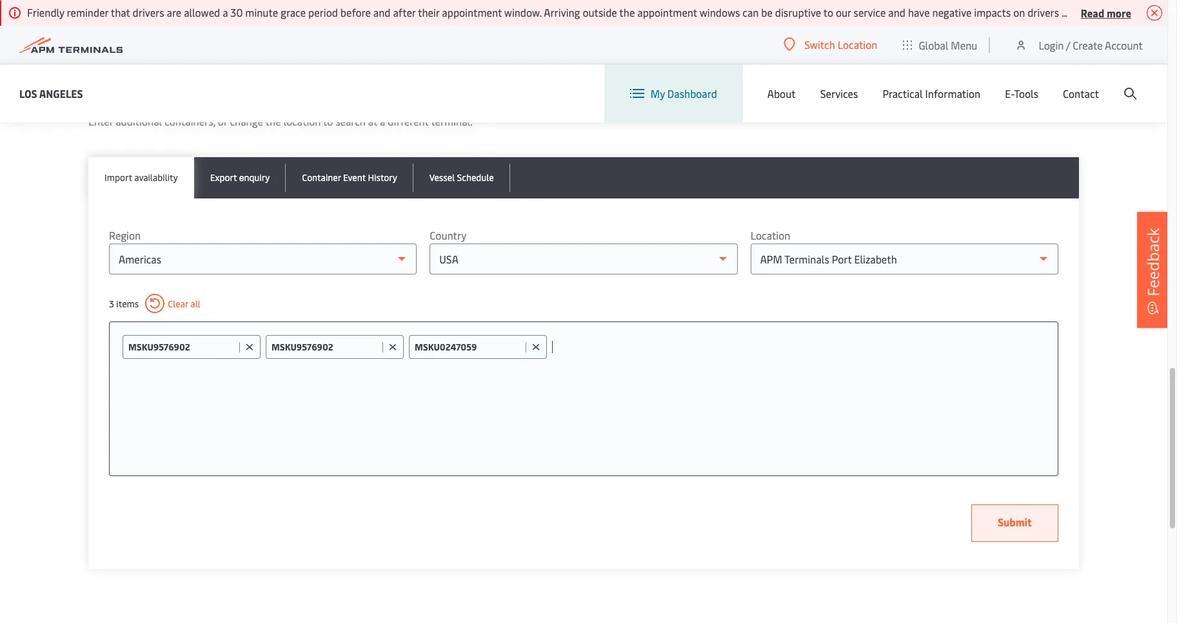 Task type: describe. For each thing, give the bounding box(es) containing it.
that
[[111, 5, 130, 19]]

contact button
[[1063, 64, 1099, 123]]

import availability
[[104, 172, 178, 184]]

1 vertical spatial to
[[323, 114, 333, 128]]

our
[[836, 5, 851, 19]]

1 on from the left
[[1013, 5, 1025, 19]]

angeles
[[39, 86, 83, 100]]

have
[[908, 5, 930, 19]]

history
[[368, 172, 397, 184]]

impacts
[[974, 5, 1011, 19]]

1 vertical spatial location
[[751, 228, 790, 243]]

outside
[[583, 5, 617, 19]]

feedback button
[[1137, 212, 1169, 328]]

arrive
[[1084, 5, 1110, 19]]

export еnquiry
[[210, 172, 270, 184]]

practical information button
[[883, 64, 980, 123]]

container event history
[[302, 172, 397, 184]]

tab list containing import availability
[[88, 157, 1079, 199]]

windows
[[700, 5, 740, 19]]

еnquiry
[[239, 172, 270, 184]]

my dashboard button
[[630, 64, 717, 123]]

2 on from the left
[[1113, 5, 1124, 19]]

0 vertical spatial a
[[223, 5, 228, 19]]

export
[[210, 172, 237, 184]]

menu
[[951, 38, 977, 52]]

2 appointment from the left
[[637, 5, 697, 19]]

2 and from the left
[[888, 5, 906, 19]]

after
[[393, 5, 416, 19]]

window.
[[504, 5, 542, 19]]

0 vertical spatial location
[[838, 37, 877, 52]]

vessel
[[429, 172, 455, 184]]

clear all button
[[145, 294, 200, 313]]

1 and from the left
[[373, 5, 391, 19]]

login
[[1039, 38, 1064, 52]]

period
[[308, 5, 338, 19]]

containers,
[[165, 114, 215, 128]]

time.
[[1127, 5, 1150, 19]]

driver
[[1152, 5, 1177, 19]]

all
[[190, 298, 200, 310]]

dashboard
[[667, 86, 717, 101]]

about button
[[767, 64, 796, 123]]

availability
[[134, 172, 178, 184]]

contact
[[1063, 86, 1099, 101]]

1 drivers from the left
[[133, 5, 164, 19]]

services
[[820, 86, 858, 101]]

3
[[109, 298, 114, 310]]

disruptive
[[775, 5, 821, 19]]

0 horizontal spatial the
[[265, 114, 281, 128]]

export еnquiry button
[[194, 157, 286, 199]]

reminder
[[67, 5, 108, 19]]

arriving
[[544, 5, 580, 19]]

location
[[283, 114, 321, 128]]

at
[[368, 114, 377, 128]]

switch location button
[[784, 37, 877, 52]]

service
[[854, 5, 886, 19]]

login / create account
[[1039, 38, 1143, 52]]

region
[[109, 228, 141, 243]]

feedback
[[1142, 228, 1163, 296]]

clear all
[[168, 298, 200, 310]]

minute
[[245, 5, 278, 19]]

allowed
[[184, 5, 220, 19]]

before
[[340, 5, 371, 19]]

switch location
[[804, 37, 877, 52]]

friendly
[[27, 5, 64, 19]]

30
[[230, 5, 243, 19]]

read more
[[1081, 5, 1131, 20]]

los angeles link
[[19, 85, 83, 102]]

their
[[418, 5, 439, 19]]

e-tools button
[[1005, 64, 1038, 123]]

practical
[[883, 86, 923, 101]]



Task type: locate. For each thing, give the bounding box(es) containing it.
close alert image
[[1147, 5, 1162, 21]]

1 vertical spatial the
[[265, 114, 281, 128]]

switch
[[804, 37, 835, 52]]

more
[[1107, 5, 1131, 20]]

login / create account link
[[1015, 26, 1143, 64]]

search
[[335, 114, 366, 128]]

tools
[[1014, 86, 1038, 101]]

los
[[19, 86, 37, 100]]

1 horizontal spatial drivers
[[1027, 5, 1059, 19]]

1 appointment from the left
[[442, 5, 502, 19]]

0 vertical spatial to
[[823, 5, 833, 19]]

change
[[230, 114, 263, 128]]

appointment
[[442, 5, 502, 19], [637, 5, 697, 19]]

on
[[1013, 5, 1025, 19], [1113, 5, 1124, 19]]

to left our
[[823, 5, 833, 19]]

None text field
[[128, 341, 236, 353], [272, 341, 379, 353], [415, 341, 522, 353], [128, 341, 236, 353], [272, 341, 379, 353], [415, 341, 522, 353]]

e-tools
[[1005, 86, 1038, 101]]

read
[[1081, 5, 1104, 20]]

0 horizontal spatial drivers
[[133, 5, 164, 19]]

negative
[[932, 5, 972, 19]]

global menu button
[[890, 25, 990, 64]]

or
[[218, 114, 227, 128]]

practical information
[[883, 86, 980, 101]]

1 horizontal spatial to
[[823, 5, 833, 19]]

who
[[1062, 5, 1081, 19]]

None text field
[[552, 335, 1045, 359]]

additional
[[116, 114, 162, 128]]

import availability button
[[88, 157, 194, 199]]

0 horizontal spatial appointment
[[442, 5, 502, 19]]

e-
[[1005, 86, 1014, 101]]

0 horizontal spatial and
[[373, 5, 391, 19]]

0 horizontal spatial on
[[1013, 5, 1025, 19]]

submit
[[998, 515, 1032, 530]]

clear
[[168, 298, 188, 310]]

drivers
[[133, 5, 164, 19], [1027, 5, 1059, 19]]

about
[[767, 86, 796, 101]]

be
[[761, 5, 773, 19]]

different
[[388, 114, 429, 128]]

appointment left windows at the top right of page
[[637, 5, 697, 19]]

a right at
[[380, 114, 385, 128]]

tab list
[[88, 157, 1079, 199]]

grace
[[281, 5, 306, 19]]

0 horizontal spatial a
[[223, 5, 228, 19]]

country
[[430, 228, 466, 243]]

to
[[823, 5, 833, 19], [323, 114, 333, 128]]

container
[[302, 172, 341, 184]]

submit button
[[971, 505, 1058, 542]]

information
[[925, 86, 980, 101]]

1 horizontal spatial location
[[838, 37, 877, 52]]

1 horizontal spatial appointment
[[637, 5, 697, 19]]

my dashboard
[[651, 86, 717, 101]]

1 horizontal spatial and
[[888, 5, 906, 19]]

services button
[[820, 64, 858, 123]]

3 items
[[109, 298, 139, 310]]

on left 'time.'
[[1113, 5, 1124, 19]]

enter
[[88, 114, 113, 128]]

event
[[343, 172, 366, 184]]

drivers left the who
[[1027, 5, 1059, 19]]

0 horizontal spatial location
[[751, 228, 790, 243]]

global menu
[[919, 38, 977, 52]]

on right impacts
[[1013, 5, 1025, 19]]

items
[[116, 298, 139, 310]]

los angeles
[[19, 86, 83, 100]]

2 drivers from the left
[[1027, 5, 1059, 19]]

enter additional containers, or change the location to search at a different terminal.
[[88, 114, 473, 128]]

read more button
[[1081, 5, 1131, 21]]

the right outside
[[619, 5, 635, 19]]

create
[[1073, 38, 1103, 52]]

1 horizontal spatial on
[[1113, 5, 1124, 19]]

import
[[104, 172, 132, 184]]

my
[[651, 86, 665, 101]]

0 horizontal spatial to
[[323, 114, 333, 128]]

0 vertical spatial the
[[619, 5, 635, 19]]

and
[[373, 5, 391, 19], [888, 5, 906, 19]]

vessel schedule button
[[413, 157, 510, 199]]

schedule
[[457, 172, 494, 184]]

to left search
[[323, 114, 333, 128]]

account
[[1105, 38, 1143, 52]]

location
[[838, 37, 877, 52], [751, 228, 790, 243]]

/
[[1066, 38, 1070, 52]]

are
[[167, 5, 181, 19]]

container event history button
[[286, 157, 413, 199]]

1 horizontal spatial the
[[619, 5, 635, 19]]

drivers left "are"
[[133, 5, 164, 19]]

and left have
[[888, 5, 906, 19]]

vessel schedule
[[429, 172, 494, 184]]

appointment right their
[[442, 5, 502, 19]]

and left 'after'
[[373, 5, 391, 19]]

the right change
[[265, 114, 281, 128]]

terminal.
[[431, 114, 473, 128]]

1 vertical spatial a
[[380, 114, 385, 128]]

can
[[743, 5, 759, 19]]

1 horizontal spatial a
[[380, 114, 385, 128]]

friendly reminder that drivers are allowed a 30 minute grace period before and after their appointment window. arriving outside the appointment windows can be disruptive to our service and have negative impacts on drivers who arrive on time. driver
[[27, 5, 1177, 19]]

a
[[223, 5, 228, 19], [380, 114, 385, 128]]

a left 30
[[223, 5, 228, 19]]

global
[[919, 38, 948, 52]]



Task type: vqa. For each thing, say whether or not it's contained in the screenshot.
08:00 at the top of the page
no



